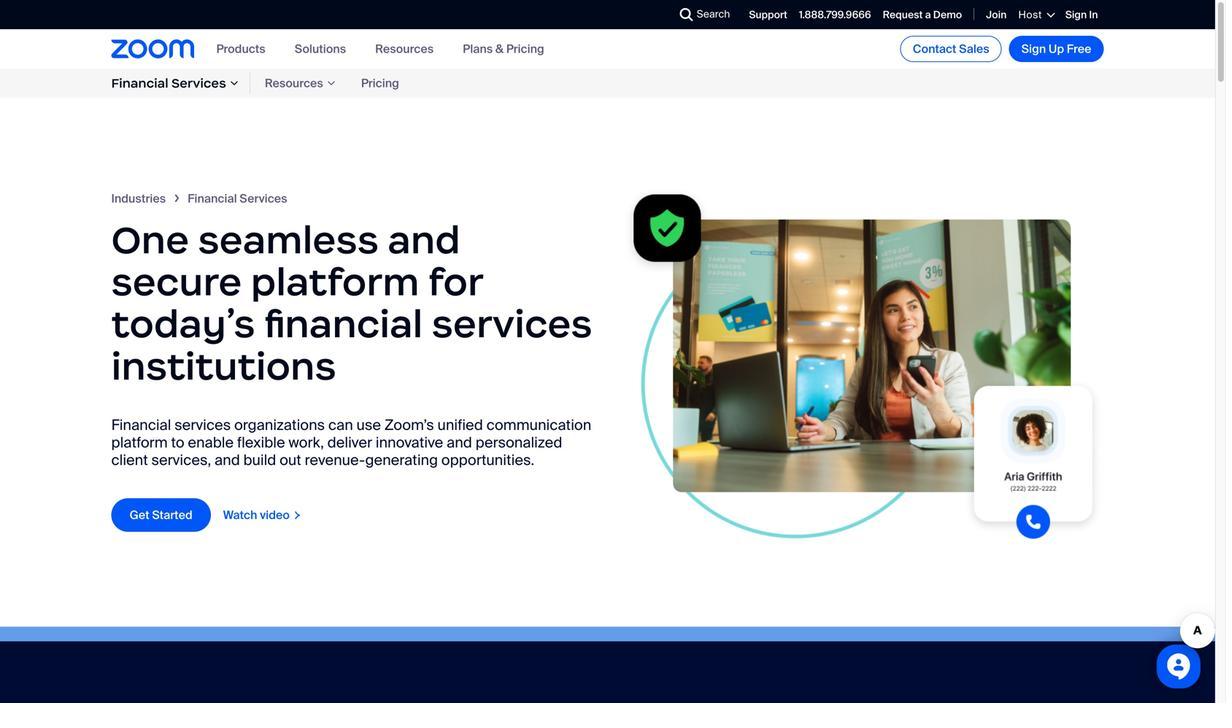 Task type: describe. For each thing, give the bounding box(es) containing it.
generating
[[366, 451, 438, 469]]

out
[[280, 451, 301, 469]]

solutions
[[295, 41, 346, 57]]

sales
[[960, 41, 990, 57]]

video
[[260, 507, 290, 523]]

search
[[697, 7, 731, 21]]

financial services organizations can use zoom's unified communication platform to enable flexible work, deliver innovative and personalized client services, and build out revenue-generating opportunities.
[[111, 416, 592, 469]]

watch video
[[223, 507, 290, 523]]

request a demo link
[[883, 8, 963, 22]]

0 horizontal spatial resources button
[[250, 73, 347, 94]]

platform inside the financial services organizations can use zoom's unified communication platform to enable flexible work, deliver innovative and personalized client services, and build out revenue-generating opportunities.
[[111, 433, 168, 452]]

financial services for 'financial services' link
[[188, 191, 287, 206]]

sign in link
[[1066, 8, 1099, 22]]

0 vertical spatial pricing
[[507, 41, 545, 57]]

sign for sign in
[[1066, 8, 1088, 22]]

1 vertical spatial pricing
[[361, 76, 399, 91]]

products
[[217, 41, 266, 57]]

sign up free
[[1022, 41, 1092, 57]]

one seamless and secure platform for today's financial services institutions
[[111, 216, 593, 390]]

host button
[[1019, 8, 1054, 22]]

join
[[987, 8, 1007, 22]]

services for financial services dropdown button
[[172, 75, 226, 91]]

industries link
[[111, 191, 188, 206]]

0 vertical spatial resources
[[375, 41, 434, 57]]

host
[[1019, 8, 1043, 22]]

up
[[1049, 41, 1065, 57]]

one seamless and secure platform for today's financial services institutions main content
[[0, 98, 1216, 703]]

industries
[[111, 191, 166, 206]]

free
[[1068, 41, 1092, 57]]

personalized
[[476, 433, 563, 452]]

innovative
[[376, 433, 444, 452]]

services inside the financial services organizations can use zoom's unified communication platform to enable flexible work, deliver innovative and personalized client services, and build out revenue-generating opportunities.
[[175, 416, 231, 434]]

request a demo
[[883, 8, 963, 22]]

services inside one seamless and secure platform for today's financial services institutions
[[432, 300, 593, 348]]

support link
[[750, 8, 788, 22]]

sign in
[[1066, 8, 1099, 22]]

services,
[[152, 451, 211, 469]]

flexible
[[237, 433, 285, 452]]

revenue-
[[305, 451, 366, 469]]

support
[[750, 8, 788, 22]]

sign up free link
[[1010, 36, 1105, 62]]

financial for 'financial services' link
[[188, 191, 237, 206]]

and inside one seamless and secure platform for today's financial services institutions
[[388, 216, 461, 264]]

plans & pricing link
[[463, 41, 545, 57]]

1.888.799.9666
[[800, 8, 872, 22]]

a
[[926, 8, 932, 22]]

seamless
[[198, 216, 379, 264]]

financial services button
[[111, 73, 250, 94]]

enable
[[188, 433, 234, 452]]

watch video link
[[223, 507, 302, 523]]

&
[[496, 41, 504, 57]]

get started
[[130, 507, 193, 523]]

financial for financial services dropdown button
[[111, 75, 169, 91]]

services for 'financial services' link
[[240, 191, 287, 206]]

1 vertical spatial resources
[[265, 76, 323, 91]]

started
[[152, 507, 193, 523]]

financial
[[264, 300, 423, 348]]

deliver
[[328, 433, 372, 452]]

solutions button
[[295, 41, 346, 57]]

unified
[[438, 416, 483, 434]]



Task type: locate. For each thing, give the bounding box(es) containing it.
0 horizontal spatial services
[[172, 75, 226, 91]]

request
[[883, 8, 923, 22]]

platform inside one seamless and secure platform for today's financial services institutions
[[251, 258, 420, 306]]

1 vertical spatial services
[[240, 191, 287, 206]]

1 vertical spatial financial
[[188, 191, 237, 206]]

0 vertical spatial services
[[432, 300, 593, 348]]

1 vertical spatial financial services
[[188, 191, 287, 206]]

for
[[429, 258, 483, 306]]

plans & pricing
[[463, 41, 545, 57]]

1 horizontal spatial pricing
[[507, 41, 545, 57]]

zoom's
[[385, 416, 434, 434]]

join link
[[987, 8, 1007, 22]]

organizations
[[234, 416, 325, 434]]

work,
[[289, 433, 324, 452]]

today's
[[111, 300, 255, 348]]

1 horizontal spatial services
[[240, 191, 287, 206]]

services
[[172, 75, 226, 91], [240, 191, 287, 206]]

sign left 'in'
[[1066, 8, 1088, 22]]

get
[[130, 507, 149, 523]]

0 horizontal spatial services
[[175, 416, 231, 434]]

sign for sign up free
[[1022, 41, 1047, 57]]

financial
[[111, 75, 169, 91], [188, 191, 237, 206], [111, 416, 171, 434]]

resources button down solutions popup button
[[250, 73, 347, 94]]

1 vertical spatial sign
[[1022, 41, 1047, 57]]

use
[[357, 416, 381, 434]]

products button
[[217, 41, 266, 57]]

client
[[111, 451, 148, 469]]

0 horizontal spatial pricing
[[361, 76, 399, 91]]

0 horizontal spatial sign
[[1022, 41, 1047, 57]]

pricing link
[[347, 72, 414, 95]]

watch
[[223, 507, 257, 523]]

2 vertical spatial financial
[[111, 416, 171, 434]]

opportunities.
[[442, 451, 535, 469]]

0 horizontal spatial platform
[[111, 433, 168, 452]]

services inside 'main content'
[[240, 191, 287, 206]]

0 vertical spatial platform
[[251, 258, 420, 306]]

and
[[388, 216, 461, 264], [447, 433, 472, 452], [215, 451, 240, 469]]

platform
[[251, 258, 420, 306], [111, 433, 168, 452]]

0 vertical spatial services
[[172, 75, 226, 91]]

zoom logo image
[[111, 40, 195, 58]]

services
[[432, 300, 593, 348], [175, 416, 231, 434]]

1 horizontal spatial resources
[[375, 41, 434, 57]]

one
[[111, 216, 189, 264]]

in
[[1090, 8, 1099, 22]]

contact sales link
[[901, 36, 1002, 62]]

services down products 'popup button'
[[172, 75, 226, 91]]

plans
[[463, 41, 493, 57]]

pricing
[[507, 41, 545, 57], [361, 76, 399, 91]]

get started link
[[111, 498, 211, 532]]

resources up pricing link
[[375, 41, 434, 57]]

0 vertical spatial financial services
[[111, 75, 226, 91]]

contact
[[913, 41, 957, 57]]

0 vertical spatial sign
[[1066, 8, 1088, 22]]

1 vertical spatial resources button
[[250, 73, 347, 94]]

0 horizontal spatial resources
[[265, 76, 323, 91]]

financial inside the financial services organizations can use zoom's unified communication platform to enable flexible work, deliver innovative and personalized client services, and build out revenue-generating opportunities.
[[111, 416, 171, 434]]

financial services down zoom logo at the left top of the page
[[111, 75, 226, 91]]

communication
[[487, 416, 592, 434]]

resources
[[375, 41, 434, 57], [265, 76, 323, 91]]

resources down solutions popup button
[[265, 76, 323, 91]]

financial services inside dropdown button
[[111, 75, 226, 91]]

financial inside dropdown button
[[111, 75, 169, 91]]

1 horizontal spatial services
[[432, 300, 593, 348]]

contact sales
[[913, 41, 990, 57]]

financial services up seamless
[[188, 191, 287, 206]]

institutions
[[111, 342, 336, 390]]

0 vertical spatial resources button
[[375, 41, 434, 57]]

1.888.799.9666 link
[[800, 8, 872, 22]]

search image
[[680, 8, 693, 21], [680, 8, 693, 21]]

1 vertical spatial services
[[175, 416, 231, 434]]

services up seamless
[[240, 191, 287, 206]]

financial services inside 'main content'
[[188, 191, 287, 206]]

resources button
[[375, 41, 434, 57], [250, 73, 347, 94]]

demo
[[934, 8, 963, 22]]

financial services for financial services dropdown button
[[111, 75, 226, 91]]

financial services
[[111, 75, 226, 91], [188, 191, 287, 206]]

build
[[244, 451, 276, 469]]

1 vertical spatial platform
[[111, 433, 168, 452]]

female working on a computer image
[[623, 186, 1105, 539]]

sign left up
[[1022, 41, 1047, 57]]

financial services link
[[188, 191, 287, 206]]

0 vertical spatial financial
[[111, 75, 169, 91]]

resources button up pricing link
[[375, 41, 434, 57]]

services inside dropdown button
[[172, 75, 226, 91]]

to
[[171, 433, 185, 452]]

secure
[[111, 258, 242, 306]]

1 horizontal spatial sign
[[1066, 8, 1088, 22]]

can
[[329, 416, 353, 434]]

1 horizontal spatial resources button
[[375, 41, 434, 57]]

1 horizontal spatial platform
[[251, 258, 420, 306]]

sign
[[1066, 8, 1088, 22], [1022, 41, 1047, 57]]



Task type: vqa. For each thing, say whether or not it's contained in the screenshot.
Financial Services POPUP BUTTON Financial Services
yes



